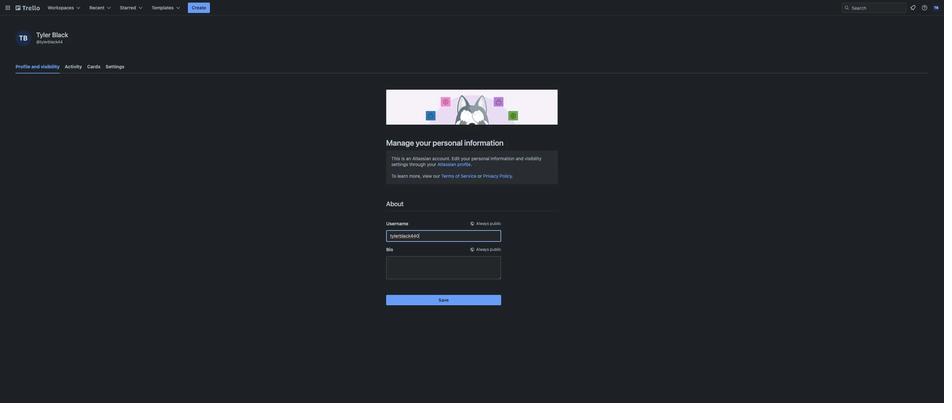 Task type: locate. For each thing, give the bounding box(es) containing it.
always
[[476, 221, 489, 226], [476, 247, 489, 252]]

@
[[36, 40, 40, 44]]

0 horizontal spatial and
[[31, 64, 40, 69]]

2 public from the top
[[490, 247, 501, 252]]

1 vertical spatial always public
[[476, 247, 501, 252]]

search image
[[844, 5, 849, 10]]

1 vertical spatial public
[[490, 247, 501, 252]]

atlassian profile
[[437, 162, 471, 167]]

personal up account.
[[433, 138, 463, 147]]

activity link
[[65, 61, 82, 73]]

about
[[386, 200, 404, 208]]

2 vertical spatial your
[[427, 162, 436, 167]]

your
[[416, 138, 431, 147], [461, 156, 470, 161], [427, 162, 436, 167]]

save
[[439, 297, 449, 303]]

public
[[490, 221, 501, 226], [490, 247, 501, 252]]

1 horizontal spatial visibility
[[525, 156, 542, 161]]

1 horizontal spatial tyler black (tylerblack44) image
[[932, 4, 940, 12]]

view
[[422, 173, 432, 179]]

tyler
[[36, 31, 51, 39]]

1 vertical spatial always
[[476, 247, 489, 252]]

cards
[[87, 64, 100, 69]]

recent
[[89, 5, 104, 10]]

1 public from the top
[[490, 221, 501, 226]]

terms of service link
[[441, 173, 476, 179]]

bio
[[386, 247, 393, 252]]

and inside this is an atlassian account. edit your personal information and visibility settings through your
[[516, 156, 523, 161]]

atlassian
[[412, 156, 431, 161], [437, 162, 456, 167]]

. inside . to learn more, view our
[[471, 162, 472, 167]]

1 horizontal spatial .
[[512, 173, 513, 179]]

1 horizontal spatial and
[[516, 156, 523, 161]]

1 horizontal spatial personal
[[471, 156, 489, 161]]

atlassian inside this is an atlassian account. edit your personal information and visibility settings through your
[[412, 156, 431, 161]]

0 vertical spatial atlassian
[[412, 156, 431, 161]]

visibility
[[41, 64, 60, 69], [525, 156, 542, 161]]

personal up or
[[471, 156, 489, 161]]

0 horizontal spatial visibility
[[41, 64, 60, 69]]

is
[[401, 156, 405, 161]]

information up this is an atlassian account. edit your personal information and visibility settings through your
[[464, 138, 504, 147]]

terms of service or privacy policy .
[[441, 173, 513, 179]]

0 vertical spatial always public
[[476, 221, 501, 226]]

your up through
[[416, 138, 431, 147]]

1 vertical spatial tyler black (tylerblack44) image
[[16, 30, 31, 46]]

.
[[471, 162, 472, 167], [512, 173, 513, 179]]

1 vertical spatial and
[[516, 156, 523, 161]]

1 horizontal spatial atlassian
[[437, 162, 456, 167]]

information up policy
[[491, 156, 514, 161]]

0 vertical spatial always
[[476, 221, 489, 226]]

personal
[[433, 138, 463, 147], [471, 156, 489, 161]]

. up service
[[471, 162, 472, 167]]

of
[[455, 173, 460, 179]]

workspaces button
[[44, 3, 84, 13]]

0 vertical spatial personal
[[433, 138, 463, 147]]

back to home image
[[16, 3, 40, 13]]

0 horizontal spatial atlassian
[[412, 156, 431, 161]]

and
[[31, 64, 40, 69], [516, 156, 523, 161]]

atlassian down account.
[[437, 162, 456, 167]]

create button
[[188, 3, 210, 13]]

to
[[391, 173, 396, 179]]

settings link
[[106, 61, 124, 73]]

0 vertical spatial information
[[464, 138, 504, 147]]

always public
[[476, 221, 501, 226], [476, 247, 501, 252]]

2 always from the top
[[476, 247, 489, 252]]

visibility inside profile and visibility link
[[41, 64, 60, 69]]

profile
[[457, 162, 471, 167]]

visibility inside this is an atlassian account. edit your personal information and visibility settings through your
[[525, 156, 542, 161]]

tyler black (tylerblack44) image right open information menu icon on the top right of page
[[932, 4, 940, 12]]

1 vertical spatial visibility
[[525, 156, 542, 161]]

1 vertical spatial information
[[491, 156, 514, 161]]

black
[[52, 31, 68, 39]]

1 always public from the top
[[476, 221, 501, 226]]

. right privacy
[[512, 173, 513, 179]]

tylerblack44
[[40, 40, 63, 44]]

public for username
[[490, 221, 501, 226]]

information
[[464, 138, 504, 147], [491, 156, 514, 161]]

0 vertical spatial .
[[471, 162, 472, 167]]

0 horizontal spatial personal
[[433, 138, 463, 147]]

tyler black (tylerblack44) image left the @
[[16, 30, 31, 46]]

privacy
[[483, 173, 498, 179]]

0 vertical spatial visibility
[[41, 64, 60, 69]]

your up the profile
[[461, 156, 470, 161]]

1 always from the top
[[476, 221, 489, 226]]

1 vertical spatial .
[[512, 173, 513, 179]]

atlassian profile link
[[437, 162, 471, 167]]

tyler black @ tylerblack44
[[36, 31, 68, 44]]

privacy policy link
[[483, 173, 512, 179]]

1 vertical spatial personal
[[471, 156, 489, 161]]

settings
[[106, 64, 124, 69]]

tyler black (tylerblack44) image
[[932, 4, 940, 12], [16, 30, 31, 46]]

activity
[[65, 64, 82, 69]]

. to learn more, view our
[[391, 162, 472, 179]]

0 vertical spatial and
[[31, 64, 40, 69]]

always public for bio
[[476, 247, 501, 252]]

username
[[386, 221, 408, 226]]

0 vertical spatial public
[[490, 221, 501, 226]]

0 vertical spatial tyler black (tylerblack44) image
[[932, 4, 940, 12]]

your down account.
[[427, 162, 436, 167]]

2 always public from the top
[[476, 247, 501, 252]]

templates
[[152, 5, 174, 10]]

0 horizontal spatial .
[[471, 162, 472, 167]]

more,
[[409, 173, 421, 179]]

atlassian up through
[[412, 156, 431, 161]]



Task type: describe. For each thing, give the bounding box(es) containing it.
open information menu image
[[921, 5, 928, 11]]

save button
[[386, 295, 501, 305]]

service
[[461, 173, 476, 179]]

always for username
[[476, 221, 489, 226]]

cards link
[[87, 61, 100, 73]]

0 notifications image
[[909, 4, 917, 12]]

our
[[433, 173, 440, 179]]

Username text field
[[386, 230, 501, 242]]

public for bio
[[490, 247, 501, 252]]

0 vertical spatial your
[[416, 138, 431, 147]]

learn
[[398, 173, 408, 179]]

policy
[[500, 173, 512, 179]]

or
[[478, 173, 482, 179]]

through
[[409, 162, 426, 167]]

primary element
[[0, 0, 944, 16]]

personal inside this is an atlassian account. edit your personal information and visibility settings through your
[[471, 156, 489, 161]]

Bio text field
[[386, 256, 501, 280]]

templates button
[[148, 3, 184, 13]]

account.
[[432, 156, 450, 161]]

terms
[[441, 173, 454, 179]]

settings
[[391, 162, 408, 167]]

this is an atlassian account. edit your personal information and visibility settings through your
[[391, 156, 542, 167]]

manage your personal information
[[386, 138, 504, 147]]

always public for username
[[476, 221, 501, 226]]

manage
[[386, 138, 414, 147]]

information inside this is an atlassian account. edit your personal information and visibility settings through your
[[491, 156, 514, 161]]

tyler black (tylerblack44) image inside primary element
[[932, 4, 940, 12]]

Search field
[[849, 3, 906, 13]]

profile and visibility
[[16, 64, 60, 69]]

always for bio
[[476, 247, 489, 252]]

profile
[[16, 64, 30, 69]]

1 vertical spatial your
[[461, 156, 470, 161]]

0 horizontal spatial tyler black (tylerblack44) image
[[16, 30, 31, 46]]

recent button
[[86, 3, 115, 13]]

1 vertical spatial atlassian
[[437, 162, 456, 167]]

starred
[[120, 5, 136, 10]]

workspaces
[[48, 5, 74, 10]]

this
[[391, 156, 400, 161]]

starred button
[[116, 3, 146, 13]]

edit
[[452, 156, 460, 161]]

profile and visibility link
[[16, 61, 60, 74]]

create
[[192, 5, 206, 10]]

an
[[406, 156, 411, 161]]



Task type: vqa. For each thing, say whether or not it's contained in the screenshot.
just now
no



